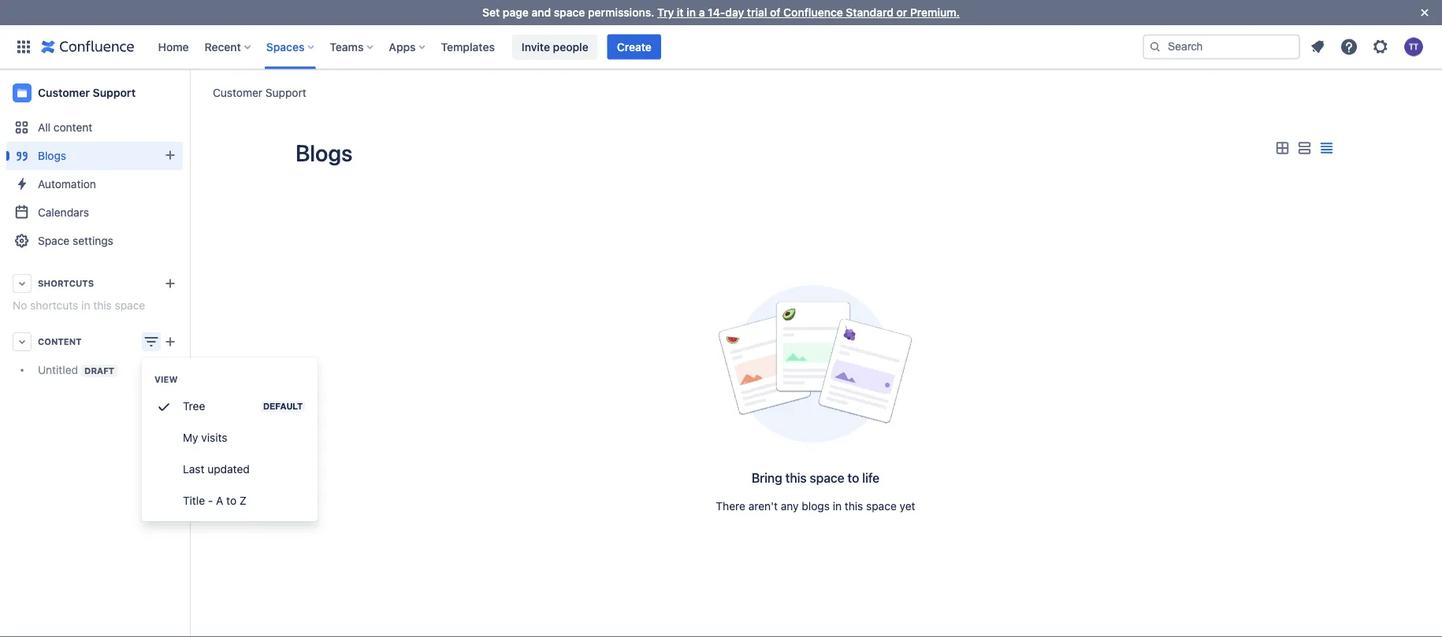 Task type: vqa. For each thing, say whether or not it's contained in the screenshot.
October 16, 2023 at 9:54 AM 6 minutes ago 16,
no



Task type: describe. For each thing, give the bounding box(es) containing it.
create a page image
[[161, 333, 180, 352]]

Search field
[[1143, 34, 1301, 60]]

view
[[155, 375, 178, 385]]

help icon image
[[1340, 37, 1359, 56]]

automation
[[38, 178, 96, 191]]

shortcuts button
[[6, 270, 183, 298]]

space settings link
[[6, 227, 183, 255]]

set page and space permissions. try it in a 14-day trial of confluence standard or premium.
[[483, 6, 960, 19]]

this inside space element
[[93, 299, 112, 312]]

1 horizontal spatial this
[[786, 471, 807, 486]]

last updated
[[183, 463, 250, 476]]

there
[[716, 500, 746, 513]]

teams
[[330, 40, 364, 53]]

aren't
[[749, 500, 778, 513]]

0 horizontal spatial customer support link
[[6, 77, 183, 109]]

try
[[658, 6, 674, 19]]

it
[[677, 6, 684, 19]]

no shortcuts in this space
[[13, 299, 145, 312]]

1 support from the left
[[266, 86, 306, 99]]

2 vertical spatial this
[[845, 500, 864, 513]]

global element
[[9, 25, 1140, 69]]

space right and
[[554, 6, 585, 19]]

all content link
[[6, 114, 183, 142]]

last updated button
[[142, 454, 318, 486]]

customer support inside space element
[[38, 86, 136, 99]]

or
[[897, 6, 908, 19]]

yet
[[900, 500, 916, 513]]

space down shortcuts dropdown button
[[115, 299, 145, 312]]

1 horizontal spatial customer support link
[[213, 85, 306, 101]]

space
[[38, 235, 70, 248]]

last
[[183, 463, 205, 476]]

close image
[[1416, 3, 1435, 22]]

default
[[263, 402, 303, 412]]

selected image
[[155, 397, 173, 416]]

in inside space element
[[81, 299, 90, 312]]

space settings
[[38, 235, 113, 248]]

settings icon image
[[1372, 37, 1391, 56]]

spaces
[[266, 40, 305, 53]]

content
[[38, 337, 82, 347]]

premium.
[[911, 6, 960, 19]]

your profile and preferences image
[[1405, 37, 1424, 56]]

shortcuts
[[30, 299, 78, 312]]

notification icon image
[[1309, 37, 1328, 56]]

14-
[[708, 6, 726, 19]]

life
[[863, 471, 880, 486]]

1 customer from the left
[[213, 86, 263, 99]]

confluence
[[784, 6, 843, 19]]

apps button
[[384, 34, 432, 60]]

2 vertical spatial in
[[833, 500, 842, 513]]

page
[[503, 6, 529, 19]]

blogs link
[[6, 142, 183, 170]]

templates link
[[436, 34, 500, 60]]

set
[[483, 6, 500, 19]]

space left yet
[[867, 500, 897, 513]]

recent button
[[200, 34, 257, 60]]

home link
[[153, 34, 194, 60]]

customer inside space element
[[38, 86, 90, 99]]

there aren't any blogs in this space yet
[[716, 500, 916, 513]]

compact list image
[[1317, 139, 1336, 158]]

1 customer support from the left
[[213, 86, 306, 99]]

create a blog image
[[161, 146, 180, 165]]

tree
[[183, 400, 205, 413]]

standard
[[846, 6, 894, 19]]

invite people
[[522, 40, 589, 53]]

shortcuts
[[38, 279, 94, 289]]

calendars link
[[6, 199, 183, 227]]

spaces button
[[262, 34, 320, 60]]

of
[[770, 6, 781, 19]]

create
[[617, 40, 652, 53]]

trial
[[747, 6, 767, 19]]



Task type: locate. For each thing, give the bounding box(es) containing it.
search image
[[1149, 41, 1162, 53]]

try it in a 14-day trial of confluence standard or premium. link
[[658, 6, 960, 19]]

this up "any"
[[786, 471, 807, 486]]

2 customer from the left
[[38, 86, 90, 99]]

this
[[93, 299, 112, 312], [786, 471, 807, 486], [845, 500, 864, 513]]

2 horizontal spatial this
[[845, 500, 864, 513]]

space
[[554, 6, 585, 19], [115, 299, 145, 312], [810, 471, 845, 486], [867, 500, 897, 513]]

people
[[553, 40, 589, 53]]

permissions.
[[588, 6, 655, 19]]

draft link
[[6, 356, 183, 385]]

view group
[[142, 358, 318, 522]]

list image
[[1295, 139, 1314, 158]]

automation link
[[6, 170, 183, 199]]

0 horizontal spatial to
[[226, 495, 237, 508]]

to left life
[[848, 471, 860, 486]]

space up blogs
[[810, 471, 845, 486]]

apps
[[389, 40, 416, 53]]

2 customer support from the left
[[38, 86, 136, 99]]

space element
[[0, 0, 1443, 638]]

customer up all content
[[38, 86, 90, 99]]

this down shortcuts dropdown button
[[93, 299, 112, 312]]

title - a to z
[[183, 495, 247, 508]]

-
[[208, 495, 213, 508]]

support inside space element
[[93, 86, 136, 99]]

2 support from the left
[[93, 86, 136, 99]]

teams button
[[325, 34, 380, 60]]

title
[[183, 495, 205, 508]]

to
[[848, 471, 860, 486], [226, 495, 237, 508]]

blogs
[[296, 140, 353, 166], [38, 149, 66, 162]]

my visits
[[183, 432, 227, 445]]

customer support link up 'all content' link
[[6, 77, 183, 109]]

customer
[[213, 86, 263, 99], [38, 86, 90, 99]]

1 horizontal spatial blogs
[[296, 140, 353, 166]]

0 vertical spatial to
[[848, 471, 860, 486]]

0 horizontal spatial support
[[93, 86, 136, 99]]

blogs inside space element
[[38, 149, 66, 162]]

1 vertical spatial this
[[786, 471, 807, 486]]

to for z
[[226, 495, 237, 508]]

visits
[[201, 432, 227, 445]]

banner
[[0, 25, 1443, 69]]

in
[[687, 6, 696, 19], [81, 299, 90, 312], [833, 500, 842, 513]]

blogs
[[802, 500, 830, 513]]

customer support link down spaces
[[213, 85, 306, 101]]

2 horizontal spatial in
[[833, 500, 842, 513]]

0 vertical spatial this
[[93, 299, 112, 312]]

my
[[183, 432, 198, 445]]

1 horizontal spatial support
[[266, 86, 306, 99]]

1 vertical spatial to
[[226, 495, 237, 508]]

0 horizontal spatial this
[[93, 299, 112, 312]]

0 horizontal spatial customer
[[38, 86, 90, 99]]

day
[[726, 6, 744, 19]]

a
[[699, 6, 705, 19]]

0 vertical spatial in
[[687, 6, 696, 19]]

in right blogs
[[833, 500, 842, 513]]

1 horizontal spatial to
[[848, 471, 860, 486]]

title - a to z button
[[142, 486, 318, 517]]

all content
[[38, 121, 92, 134]]

create link
[[608, 34, 661, 60]]

customer support down spaces
[[213, 86, 306, 99]]

1 horizontal spatial customer
[[213, 86, 263, 99]]

0 horizontal spatial blogs
[[38, 149, 66, 162]]

bring
[[752, 471, 783, 486]]

0 horizontal spatial customer support
[[38, 86, 136, 99]]

customer down the recent dropdown button
[[213, 86, 263, 99]]

bring this space to life
[[752, 471, 880, 486]]

z
[[240, 495, 247, 508]]

updated
[[208, 463, 250, 476]]

content button
[[6, 328, 183, 356]]

and
[[532, 6, 551, 19]]

my visits button
[[142, 423, 318, 454]]

appswitcher icon image
[[14, 37, 33, 56]]

cards image
[[1273, 139, 1292, 158]]

banner containing home
[[0, 25, 1443, 69]]

1 vertical spatial in
[[81, 299, 90, 312]]

calendars
[[38, 206, 89, 219]]

in left a
[[687, 6, 696, 19]]

recent
[[205, 40, 241, 53]]

support up 'all content' link
[[93, 86, 136, 99]]

confluence image
[[41, 37, 134, 56], [41, 37, 134, 56]]

all
[[38, 121, 51, 134]]

support down spaces
[[266, 86, 306, 99]]

to left z
[[226, 495, 237, 508]]

in down shortcuts dropdown button
[[81, 299, 90, 312]]

content
[[53, 121, 92, 134]]

this down life
[[845, 500, 864, 513]]

no
[[13, 299, 27, 312]]

customer support link
[[6, 77, 183, 109], [213, 85, 306, 101]]

to inside button
[[226, 495, 237, 508]]

invite
[[522, 40, 550, 53]]

templates
[[441, 40, 495, 53]]

a
[[216, 495, 223, 508]]

home
[[158, 40, 189, 53]]

support
[[266, 86, 306, 99], [93, 86, 136, 99]]

any
[[781, 500, 799, 513]]

1 horizontal spatial customer support
[[213, 86, 306, 99]]

1 horizontal spatial in
[[687, 6, 696, 19]]

draft
[[84, 366, 114, 376]]

change view image
[[142, 333, 161, 352]]

customer support
[[213, 86, 306, 99], [38, 86, 136, 99]]

0 horizontal spatial in
[[81, 299, 90, 312]]

settings
[[73, 235, 113, 248]]

to for life
[[848, 471, 860, 486]]

invite people button
[[512, 34, 598, 60]]

customer support up 'all content' link
[[38, 86, 136, 99]]



